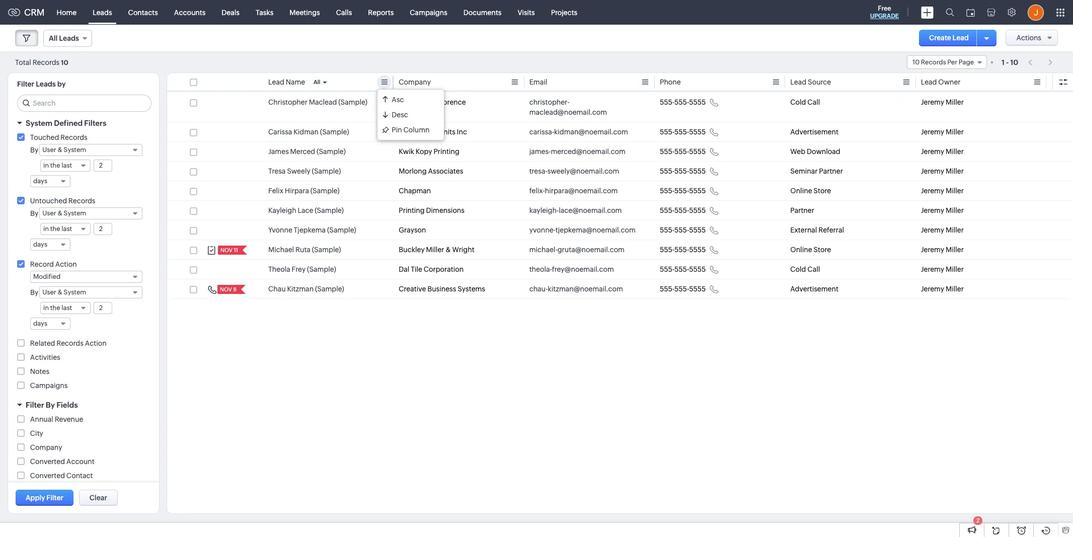 Task type: locate. For each thing, give the bounding box(es) containing it.
online store for hirpara@noemail.com
[[790, 187, 831, 195]]

in the last down touched records
[[43, 162, 72, 169]]

in down modified
[[43, 304, 49, 312]]

1 vertical spatial filter
[[26, 401, 44, 409]]

10 records per page
[[913, 58, 974, 66]]

555-555-5555 for christopher- maclead@noemail.com
[[660, 98, 706, 106]]

1 cold from the top
[[790, 98, 806, 106]]

felix-
[[529, 187, 545, 195]]

christopher maclead (sample)
[[268, 98, 367, 106]]

&
[[57, 146, 62, 154], [57, 209, 62, 217], [446, 246, 451, 254], [57, 288, 62, 296]]

search image
[[946, 8, 954, 17]]

all for all leads
[[49, 34, 58, 42]]

1 in the last field from the top
[[40, 160, 91, 172]]

5555 for michael-gruta@noemail.com
[[689, 246, 706, 254]]

felix
[[268, 187, 283, 195]]

dal tile corporation
[[399, 265, 464, 273]]

days up related
[[33, 320, 47, 327]]

user down modified
[[42, 288, 56, 296]]

user & system for untouched
[[42, 209, 86, 217]]

calendar image
[[966, 8, 975, 16]]

store for felix-hirpara@noemail.com
[[814, 187, 831, 195]]

1 days field from the top
[[30, 175, 70, 187]]

0 vertical spatial online store
[[790, 187, 831, 195]]

8 jeremy from the top
[[921, 246, 944, 254]]

in down touched
[[43, 162, 49, 169]]

the for untouched
[[50, 225, 60, 233]]

0 vertical spatial call
[[808, 98, 820, 106]]

theola frey (sample) link
[[268, 264, 336, 274]]

3 5555 from the top
[[689, 147, 706, 156]]

user & system down touched records
[[42, 146, 86, 154]]

1 vertical spatial nov
[[220, 286, 232, 292]]

1 in from the top
[[43, 162, 49, 169]]

total
[[15, 58, 31, 66]]

untouched records
[[30, 197, 95, 205]]

1 cold call from the top
[[790, 98, 820, 106]]

0 vertical spatial user & system field
[[39, 144, 142, 156]]

printing
[[434, 147, 459, 156], [399, 206, 425, 214]]

annual
[[30, 415, 53, 423]]

1 - 10
[[1002, 58, 1018, 66]]

1 vertical spatial in the last
[[43, 225, 72, 233]]

converted up the converted contact
[[30, 458, 65, 466]]

1 vertical spatial action
[[85, 339, 107, 347]]

days field up the untouched
[[30, 175, 70, 187]]

kidman@noemail.com
[[554, 128, 628, 136]]

(sample) right maclead
[[338, 98, 367, 106]]

2 online from the top
[[790, 246, 812, 254]]

systems
[[458, 285, 485, 293]]

5 5555 from the top
[[689, 187, 706, 195]]

jeremy miller for carissa-kidman@noemail.com
[[921, 128, 964, 136]]

leads left by
[[36, 80, 56, 88]]

1 jeremy miller from the top
[[921, 98, 964, 106]]

(sample) for michael ruta (sample)
[[312, 246, 341, 254]]

4 5555 from the top
[[689, 167, 706, 175]]

system down touched records
[[64, 146, 86, 154]]

online down seminar
[[790, 187, 812, 195]]

leads link
[[85, 0, 120, 24]]

3 jeremy from the top
[[921, 147, 944, 156]]

7 jeremy miller from the top
[[921, 226, 964, 234]]

crm link
[[8, 7, 45, 18]]

nov 8
[[220, 286, 237, 292]]

8 jeremy miller from the top
[[921, 246, 964, 254]]

by down modified
[[30, 288, 38, 296]]

1
[[1002, 58, 1005, 66]]

records
[[33, 58, 60, 66], [921, 58, 946, 66], [60, 133, 87, 141], [68, 197, 95, 205], [56, 339, 83, 347]]

all up christopher maclead (sample)
[[314, 79, 320, 85]]

dal
[[399, 265, 409, 273]]

the down modified
[[50, 304, 60, 312]]

converted for converted account
[[30, 458, 65, 466]]

(sample) right kidman
[[320, 128, 349, 136]]

5 jeremy from the top
[[921, 187, 944, 195]]

by down the untouched
[[30, 209, 38, 217]]

2 vertical spatial last
[[61, 304, 72, 312]]

(sample) right merced
[[317, 147, 346, 156]]

(sample) right the frey
[[307, 265, 336, 273]]

tresa-
[[529, 167, 548, 175]]

2 advertisement from the top
[[790, 285, 838, 293]]

(sample) for felix hirpara (sample)
[[310, 187, 340, 195]]

days field for untouched
[[30, 239, 70, 251]]

1 vertical spatial call
[[808, 265, 820, 273]]

the down touched records
[[50, 162, 60, 169]]

10 5555 from the top
[[689, 285, 706, 293]]

2 days from the top
[[33, 241, 47, 248]]

call down external referral
[[808, 265, 820, 273]]

2 vertical spatial in the last
[[43, 304, 72, 312]]

campaigns down "notes"
[[30, 382, 68, 390]]

10 inside total records 10
[[61, 59, 68, 66]]

online store for gruta@noemail.com
[[790, 246, 831, 254]]

1 last from the top
[[61, 162, 72, 169]]

online for michael-gruta@noemail.com
[[790, 246, 812, 254]]

online for felix-hirpara@noemail.com
[[790, 187, 812, 195]]

the down the untouched
[[50, 225, 60, 233]]

cold call for theola-frey@noemail.com
[[790, 265, 820, 273]]

& down untouched records
[[57, 209, 62, 217]]

555-555-5555
[[660, 98, 706, 106], [660, 128, 706, 136], [660, 147, 706, 156], [660, 167, 706, 175], [660, 187, 706, 195], [660, 206, 706, 214], [660, 226, 706, 234], [660, 246, 706, 254], [660, 265, 706, 273], [660, 285, 706, 293]]

kidman
[[294, 128, 319, 136]]

campaigns right reports link
[[410, 8, 447, 16]]

days field up 'record action'
[[30, 239, 70, 251]]

7 555-555-5555 from the top
[[660, 226, 706, 234]]

10 right -
[[1010, 58, 1018, 66]]

kitzman
[[287, 285, 314, 293]]

days field
[[30, 175, 70, 187], [30, 239, 70, 251], [30, 318, 70, 330]]

0 vertical spatial action
[[55, 260, 77, 268]]

6 5555 from the top
[[689, 206, 706, 214]]

activities
[[30, 353, 60, 361]]

nov left 8
[[220, 286, 232, 292]]

contacts link
[[120, 0, 166, 24]]

1 in the last from the top
[[43, 162, 72, 169]]

frey
[[292, 265, 306, 273]]

0 horizontal spatial partner
[[790, 206, 814, 214]]

pin column
[[392, 126, 430, 134]]

dimensions
[[426, 206, 465, 214]]

by
[[57, 80, 66, 88]]

0 horizontal spatial 10
[[61, 59, 68, 66]]

2 vertical spatial user
[[42, 288, 56, 296]]

felix hirpara (sample) link
[[268, 186, 340, 196]]

0 horizontal spatial all
[[49, 34, 58, 42]]

0 vertical spatial last
[[61, 162, 72, 169]]

lead right create
[[953, 34, 969, 42]]

1 vertical spatial in
[[43, 225, 49, 233]]

0 vertical spatial filter
[[17, 80, 34, 88]]

days field up related
[[30, 318, 70, 330]]

555-555-5555 for theola-frey@noemail.com
[[660, 265, 706, 273]]

online store down external referral
[[790, 246, 831, 254]]

miller for james-merced@noemail.com
[[946, 147, 964, 156]]

last for untouched
[[61, 225, 72, 233]]

user down touched
[[42, 146, 56, 154]]

0 vertical spatial converted
[[30, 458, 65, 466]]

nov
[[220, 247, 233, 253], [220, 286, 232, 292]]

2 call from the top
[[808, 265, 820, 273]]

action
[[55, 260, 77, 268], [85, 339, 107, 347]]

4 555-555-5555 from the top
[[660, 167, 706, 175]]

2 vertical spatial leads
[[36, 80, 56, 88]]

6 555-555-5555 from the top
[[660, 206, 706, 214]]

by for user & system field associated with untouched records
[[30, 209, 38, 217]]

1 horizontal spatial leads
[[59, 34, 79, 42]]

0 vertical spatial partner
[[819, 167, 843, 175]]

user & system field down untouched records
[[39, 207, 142, 219]]

records right related
[[56, 339, 83, 347]]

None text field
[[94, 160, 112, 171]]

cold call down the lead source
[[790, 98, 820, 106]]

tasks link
[[248, 0, 282, 24]]

3 in the last field from the top
[[40, 302, 91, 314]]

10 jeremy miller from the top
[[921, 285, 964, 293]]

10 left per
[[913, 58, 920, 66]]

touched
[[30, 133, 59, 141]]

all inside field
[[49, 34, 58, 42]]

related
[[30, 339, 55, 347]]

annual revenue
[[30, 415, 83, 423]]

documents
[[463, 8, 502, 16]]

last for touched
[[61, 162, 72, 169]]

records up filter leads by
[[33, 58, 60, 66]]

by
[[30, 146, 38, 154], [30, 209, 38, 217], [30, 288, 38, 296], [46, 401, 55, 409]]

1 vertical spatial cold call
[[790, 265, 820, 273]]

kwik kopy printing
[[399, 147, 459, 156]]

0 vertical spatial in
[[43, 162, 49, 169]]

in the last field down untouched records
[[40, 223, 91, 235]]

in the last field down touched records
[[40, 160, 91, 172]]

cold call
[[790, 98, 820, 106], [790, 265, 820, 273]]

None text field
[[94, 223, 112, 235], [94, 303, 112, 314], [94, 223, 112, 235], [94, 303, 112, 314]]

all up total records 10
[[49, 34, 58, 42]]

555-555-5555 for felix-hirpara@noemail.com
[[660, 187, 706, 195]]

& left wright
[[446, 246, 451, 254]]

2 vertical spatial in
[[43, 304, 49, 312]]

in down the untouched
[[43, 225, 49, 233]]

2 store from the top
[[814, 246, 831, 254]]

5 555-555-5555 from the top
[[660, 187, 706, 195]]

1 horizontal spatial all
[[314, 79, 320, 85]]

Search text field
[[18, 95, 151, 111]]

store down external referral
[[814, 246, 831, 254]]

lead owner
[[921, 78, 961, 86]]

2 in the last from the top
[[43, 225, 72, 233]]

system down modified field
[[64, 288, 86, 296]]

1 store from the top
[[814, 187, 831, 195]]

1 vertical spatial the
[[50, 225, 60, 233]]

3 jeremy miller from the top
[[921, 147, 964, 156]]

5 jeremy miller from the top
[[921, 187, 964, 195]]

1 vertical spatial store
[[814, 246, 831, 254]]

1 vertical spatial user & system
[[42, 209, 86, 217]]

1 converted from the top
[[30, 458, 65, 466]]

in the last
[[43, 162, 72, 169], [43, 225, 72, 233], [43, 304, 72, 312]]

& down modified
[[57, 288, 62, 296]]

0 vertical spatial online
[[790, 187, 812, 195]]

jeremy miller for theola-frey@noemail.com
[[921, 265, 964, 273]]

2 user & system from the top
[[42, 209, 86, 217]]

2 555-555-5555 from the top
[[660, 128, 706, 136]]

row group
[[167, 93, 1073, 299]]

4 jeremy miller from the top
[[921, 167, 964, 175]]

create menu image
[[921, 6, 934, 18]]

0 vertical spatial advertisement
[[790, 128, 838, 136]]

-
[[1006, 58, 1009, 66]]

store down the seminar partner
[[814, 187, 831, 195]]

in the last field
[[40, 160, 91, 172], [40, 223, 91, 235], [40, 302, 91, 314]]

miller for tresa-sweely@noemail.com
[[946, 167, 964, 175]]

accounts
[[174, 8, 206, 16]]

& for first user & system field from the bottom of the page
[[57, 288, 62, 296]]

0 horizontal spatial leads
[[36, 80, 56, 88]]

related records action
[[30, 339, 107, 347]]

leads down home link
[[59, 34, 79, 42]]

1 vertical spatial converted
[[30, 472, 65, 480]]

1 vertical spatial user
[[42, 209, 56, 217]]

7 jeremy from the top
[[921, 226, 944, 234]]

user & system field for untouched records
[[39, 207, 142, 219]]

by up annual revenue
[[46, 401, 55, 409]]

leads right home link
[[93, 8, 112, 16]]

last down untouched records
[[61, 225, 72, 233]]

online down external
[[790, 246, 812, 254]]

records inside field
[[921, 58, 946, 66]]

1 vertical spatial advertisement
[[790, 285, 838, 293]]

1 5555 from the top
[[689, 98, 706, 106]]

0 vertical spatial leads
[[93, 8, 112, 16]]

1 horizontal spatial 10
[[913, 58, 920, 66]]

call down the lead source
[[808, 98, 820, 106]]

in the last down untouched records
[[43, 225, 72, 233]]

1 horizontal spatial campaigns
[[410, 8, 447, 16]]

asc
[[392, 96, 404, 104]]

(sample) right kitzman
[[315, 285, 344, 293]]

online store down the seminar partner
[[790, 187, 831, 195]]

home
[[57, 8, 77, 16]]

1 vertical spatial last
[[61, 225, 72, 233]]

0 vertical spatial in the last
[[43, 162, 72, 169]]

4 jeremy from the top
[[921, 167, 944, 175]]

0 vertical spatial user
[[42, 146, 56, 154]]

2 days field from the top
[[30, 239, 70, 251]]

visits link
[[510, 0, 543, 24]]

1 vertical spatial in the last field
[[40, 223, 91, 235]]

merced
[[290, 147, 315, 156]]

2 in from the top
[[43, 225, 49, 233]]

1 horizontal spatial company
[[399, 78, 431, 86]]

2 cold from the top
[[790, 265, 806, 273]]

5555
[[689, 98, 706, 106], [689, 128, 706, 136], [689, 147, 706, 156], [689, 167, 706, 175], [689, 187, 706, 195], [689, 206, 706, 214], [689, 226, 706, 234], [689, 246, 706, 254], [689, 265, 706, 273], [689, 285, 706, 293]]

by inside dropdown button
[[46, 401, 55, 409]]

filter up annual
[[26, 401, 44, 409]]

(sample) right tjepkema
[[327, 226, 356, 234]]

converted down converted account
[[30, 472, 65, 480]]

lead left name
[[268, 78, 284, 86]]

system
[[26, 119, 52, 127], [64, 146, 86, 154], [64, 209, 86, 217], [64, 288, 86, 296]]

miller for michael-gruta@noemail.com
[[946, 246, 964, 254]]

555-555-5555 for chau-kitzman@noemail.com
[[660, 285, 706, 293]]

2 in the last field from the top
[[40, 223, 91, 235]]

meetings
[[290, 8, 320, 16]]

filter down total
[[17, 80, 34, 88]]

rangoni
[[399, 98, 426, 106]]

cold down the lead source
[[790, 98, 806, 106]]

company up rangoni at the left top of page
[[399, 78, 431, 86]]

partner up external
[[790, 206, 814, 214]]

filter for filter leads by
[[17, 80, 34, 88]]

2 jeremy from the top
[[921, 128, 944, 136]]

1 vertical spatial campaigns
[[30, 382, 68, 390]]

2 vertical spatial filter
[[46, 494, 63, 502]]

10 for 1 - 10
[[1010, 58, 1018, 66]]

by for user & system field for touched records
[[30, 146, 38, 154]]

days up record
[[33, 241, 47, 248]]

1 vertical spatial all
[[314, 79, 320, 85]]

11
[[234, 247, 238, 253]]

user & system field down modified field
[[39, 286, 142, 298]]

lace
[[298, 206, 313, 214]]

10 inside field
[[913, 58, 920, 66]]

1 online store from the top
[[790, 187, 831, 195]]

6 jeremy from the top
[[921, 206, 944, 214]]

lead left the source
[[790, 78, 806, 86]]

tjepkema
[[294, 226, 326, 234]]

search element
[[940, 0, 960, 25]]

2 online store from the top
[[790, 246, 831, 254]]

partner down download
[[819, 167, 843, 175]]

jeremy for yvonne-tjepkema@noemail.com
[[921, 226, 944, 234]]

6 jeremy miller from the top
[[921, 206, 964, 214]]

1 days from the top
[[33, 177, 47, 185]]

records left per
[[921, 58, 946, 66]]

creative
[[399, 285, 426, 293]]

miller for kayleigh-lace@noemail.com
[[946, 206, 964, 214]]

0 vertical spatial the
[[50, 162, 60, 169]]

chau-kitzman@noemail.com link
[[529, 284, 623, 294]]

lead left owner
[[921, 78, 937, 86]]

cold down external
[[790, 265, 806, 273]]

records for total
[[33, 58, 60, 66]]

1 555-555-5555 from the top
[[660, 98, 706, 106]]

1 jeremy from the top
[[921, 98, 944, 106]]

user & system field down filters
[[39, 144, 142, 156]]

user & system down untouched records
[[42, 209, 86, 217]]

user & system down modified
[[42, 288, 86, 296]]

2 cold call from the top
[[790, 265, 820, 273]]

1 vertical spatial days field
[[30, 239, 70, 251]]

1 vertical spatial partner
[[790, 206, 814, 214]]

yvonne-tjepkema@noemail.com link
[[529, 225, 636, 235]]

reports link
[[360, 0, 402, 24]]

ruta
[[295, 246, 310, 254]]

(sample) for yvonne tjepkema (sample)
[[327, 226, 356, 234]]

2 vertical spatial user & system
[[42, 288, 86, 296]]

2 horizontal spatial 10
[[1010, 58, 1018, 66]]

1 call from the top
[[808, 98, 820, 106]]

1 vertical spatial online
[[790, 246, 812, 254]]

in the last field up 'related records action'
[[40, 302, 91, 314]]

nov for michael
[[220, 247, 233, 253]]

michael ruta (sample)
[[268, 246, 341, 254]]

in for touched
[[43, 162, 49, 169]]

2 converted from the top
[[30, 472, 65, 480]]

1 vertical spatial days
[[33, 241, 47, 248]]

555-555-5555 for kayleigh-lace@noemail.com
[[660, 206, 706, 214]]

8 5555 from the top
[[689, 246, 706, 254]]

0 vertical spatial cold call
[[790, 98, 820, 106]]

3 user & system field from the top
[[39, 286, 142, 298]]

felix hirpara (sample)
[[268, 187, 340, 195]]

tjepkema@noemail.com
[[556, 226, 636, 234]]

advertisement for chau-kitzman@noemail.com
[[790, 285, 838, 293]]

0 vertical spatial days field
[[30, 175, 70, 187]]

1 user & system field from the top
[[39, 144, 142, 156]]

10
[[1010, 58, 1018, 66], [913, 58, 920, 66], [61, 59, 68, 66]]

filter inside dropdown button
[[26, 401, 44, 409]]

User & System field
[[39, 144, 142, 156], [39, 207, 142, 219], [39, 286, 142, 298]]

9 jeremy from the top
[[921, 265, 944, 273]]

untouched
[[30, 197, 67, 205]]

cold call down external
[[790, 265, 820, 273]]

user down the untouched
[[42, 209, 56, 217]]

10 up by
[[61, 59, 68, 66]]

0 vertical spatial cold
[[790, 98, 806, 106]]

555-555-5555 for carissa-kidman@noemail.com
[[660, 128, 706, 136]]

0 vertical spatial printing
[[434, 147, 459, 156]]

(sample) right "ruta"
[[312, 246, 341, 254]]

10 555-555-5555 from the top
[[660, 285, 706, 293]]

9 5555 from the top
[[689, 265, 706, 273]]

last up 'related records action'
[[61, 304, 72, 312]]

christopher- maclead@noemail.com
[[529, 98, 607, 116]]

1 vertical spatial printing
[[399, 206, 425, 214]]

lead inside button
[[953, 34, 969, 42]]

9 jeremy miller from the top
[[921, 265, 964, 273]]

1 user from the top
[[42, 146, 56, 154]]

1 the from the top
[[50, 162, 60, 169]]

filter right apply
[[46, 494, 63, 502]]

advertisement
[[790, 128, 838, 136], [790, 285, 838, 293]]

pin
[[392, 126, 402, 134]]

5555 for theola-frey@noemail.com
[[689, 265, 706, 273]]

company down city
[[30, 443, 62, 452]]

0 vertical spatial all
[[49, 34, 58, 42]]

8 555-555-5555 from the top
[[660, 246, 706, 254]]

1 vertical spatial leads
[[59, 34, 79, 42]]

3 555-555-5555 from the top
[[660, 147, 706, 156]]

1 advertisement from the top
[[790, 128, 838, 136]]

0 vertical spatial nov
[[220, 247, 233, 253]]

1 online from the top
[[790, 187, 812, 195]]

frey@noemail.com
[[552, 265, 614, 273]]

1 user & system from the top
[[42, 146, 86, 154]]

9 555-555-5555 from the top
[[660, 265, 706, 273]]

cold for christopher- maclead@noemail.com
[[790, 98, 806, 106]]

3 in the last from the top
[[43, 304, 72, 312]]

create
[[929, 34, 951, 42]]

email
[[529, 78, 547, 86]]

2 user from the top
[[42, 209, 56, 217]]

printing up grayson
[[399, 206, 425, 214]]

filters
[[84, 119, 106, 127]]

0 horizontal spatial action
[[55, 260, 77, 268]]

2 vertical spatial days
[[33, 320, 47, 327]]

christopher maclead (sample) link
[[268, 97, 367, 107]]

5555 for felix-hirpara@noemail.com
[[689, 187, 706, 195]]

2 the from the top
[[50, 225, 60, 233]]

2 user & system field from the top
[[39, 207, 142, 219]]

2 horizontal spatial leads
[[93, 8, 112, 16]]

oh my goodknits inc
[[399, 128, 467, 136]]

filter leads by
[[17, 80, 66, 88]]

(sample) for james merced (sample)
[[317, 147, 346, 156]]

2 vertical spatial user & system field
[[39, 286, 142, 298]]

maclead@noemail.com
[[529, 108, 607, 116]]

system up touched
[[26, 119, 52, 127]]

1 vertical spatial company
[[30, 443, 62, 452]]

nov left 11
[[220, 247, 233, 253]]

navigation
[[1023, 55, 1058, 69]]

(sample) down james merced (sample)
[[312, 167, 341, 175]]

leads for all leads
[[59, 34, 79, 42]]

2 jeremy miller from the top
[[921, 128, 964, 136]]

lead for lead source
[[790, 78, 806, 86]]

in the last down modified
[[43, 304, 72, 312]]

& down touched records
[[57, 146, 62, 154]]

jeremy for kayleigh-lace@noemail.com
[[921, 206, 944, 214]]

last down touched records
[[61, 162, 72, 169]]

by down touched
[[30, 146, 38, 154]]

system down untouched records
[[64, 209, 86, 217]]

(sample) for chau kitzman (sample)
[[315, 285, 344, 293]]

days up the untouched
[[33, 177, 47, 185]]

system defined filters
[[26, 119, 106, 127]]

cold call for christopher- maclead@noemail.com
[[790, 98, 820, 106]]

jeremy miller for christopher- maclead@noemail.com
[[921, 98, 964, 106]]

7 5555 from the top
[[689, 226, 706, 234]]

0 vertical spatial days
[[33, 177, 47, 185]]

2 last from the top
[[61, 225, 72, 233]]

miller for chau-kitzman@noemail.com
[[946, 285, 964, 293]]

555-555-5555 for yvonne-tjepkema@noemail.com
[[660, 226, 706, 234]]

0 vertical spatial user & system
[[42, 146, 86, 154]]

1 vertical spatial online store
[[790, 246, 831, 254]]

records down defined
[[60, 133, 87, 141]]

1 vertical spatial user & system field
[[39, 207, 142, 219]]

(sample) up kayleigh lace (sample) link
[[310, 187, 340, 195]]

(sample) right "lace"
[[315, 206, 344, 214]]

jeremy for felix-hirpara@noemail.com
[[921, 187, 944, 195]]

0 vertical spatial in the last field
[[40, 160, 91, 172]]

2 vertical spatial the
[[50, 304, 60, 312]]

1 vertical spatial cold
[[790, 265, 806, 273]]

(sample) for theola frey (sample)
[[307, 265, 336, 273]]

jeremy for christopher- maclead@noemail.com
[[921, 98, 944, 106]]

0 horizontal spatial campaigns
[[30, 382, 68, 390]]

leads inside field
[[59, 34, 79, 42]]

(sample) for carissa kidman (sample)
[[320, 128, 349, 136]]

0 vertical spatial store
[[814, 187, 831, 195]]

10 jeremy from the top
[[921, 285, 944, 293]]

2 vertical spatial days field
[[30, 318, 70, 330]]

2 5555 from the top
[[689, 128, 706, 136]]

records right the untouched
[[68, 197, 95, 205]]

2 vertical spatial in the last field
[[40, 302, 91, 314]]

printing up associates
[[434, 147, 459, 156]]



Task type: vqa. For each thing, say whether or not it's contained in the screenshot.


Task type: describe. For each thing, give the bounding box(es) containing it.
michael-gruta@noemail.com link
[[529, 245, 625, 255]]

crm
[[24, 7, 45, 18]]

jeremy for michael-gruta@noemail.com
[[921, 246, 944, 254]]

seminar
[[790, 167, 818, 175]]

converted for converted contact
[[30, 472, 65, 480]]

All Leads field
[[43, 30, 92, 47]]

5555 for chau-kitzman@noemail.com
[[689, 285, 706, 293]]

total records 10
[[15, 58, 68, 66]]

modified
[[33, 273, 60, 280]]

(sample) for tresa sweely (sample)
[[312, 167, 341, 175]]

tile
[[411, 265, 422, 273]]

5555 for kayleigh-lace@noemail.com
[[689, 206, 706, 214]]

user for untouched
[[42, 209, 56, 217]]

the for touched
[[50, 162, 60, 169]]

jeremy miller for james-merced@noemail.com
[[921, 147, 964, 156]]

miller for theola-frey@noemail.com
[[946, 265, 964, 273]]

user & system field for touched records
[[39, 144, 142, 156]]

kwik
[[399, 147, 414, 156]]

records for 10
[[921, 58, 946, 66]]

Modified field
[[30, 271, 142, 283]]

free upgrade
[[870, 5, 899, 20]]

james merced (sample) link
[[268, 146, 346, 157]]

555-555-5555 for james-merced@noemail.com
[[660, 147, 706, 156]]

calls
[[336, 8, 352, 16]]

tresa sweely (sample)
[[268, 167, 341, 175]]

printing dimensions
[[399, 206, 465, 214]]

felix-hirpara@noemail.com
[[529, 187, 618, 195]]

1 horizontal spatial printing
[[434, 147, 459, 156]]

kayleigh lace (sample)
[[268, 206, 344, 214]]

(sample) for christopher maclead (sample)
[[338, 98, 367, 106]]

column
[[403, 126, 430, 134]]

tresa sweely (sample) link
[[268, 166, 341, 176]]

& inside row group
[[446, 246, 451, 254]]

jeremy for chau-kitzman@noemail.com
[[921, 285, 944, 293]]

3 user & system from the top
[[42, 288, 86, 296]]

florence
[[437, 98, 466, 106]]

row group containing christopher maclead (sample)
[[167, 93, 1073, 299]]

10 Records Per Page field
[[907, 55, 987, 69]]

leads inside 'link'
[[93, 8, 112, 16]]

user for touched
[[42, 146, 56, 154]]

chau-
[[529, 285, 548, 293]]

in the last field for untouched
[[40, 223, 91, 235]]

jeremy miller for chau-kitzman@noemail.com
[[921, 285, 964, 293]]

& for user & system field for touched records
[[57, 146, 62, 154]]

free
[[878, 5, 891, 12]]

home link
[[49, 0, 85, 24]]

lead for lead owner
[[921, 78, 937, 86]]

associates
[[428, 167, 463, 175]]

jeremy miller for felix-hirpara@noemail.com
[[921, 187, 964, 195]]

web
[[790, 147, 805, 156]]

visits
[[518, 8, 535, 16]]

carissa-kidman@noemail.com
[[529, 128, 628, 136]]

chapman
[[399, 187, 431, 195]]

miller for carissa-kidman@noemail.com
[[946, 128, 964, 136]]

all leads
[[49, 34, 79, 42]]

lead name
[[268, 78, 305, 86]]

5555 for yvonne-tjepkema@noemail.com
[[689, 226, 706, 234]]

leads for filter leads by
[[36, 80, 56, 88]]

apply filter button
[[16, 490, 73, 506]]

web download
[[790, 147, 840, 156]]

hirpara
[[285, 187, 309, 195]]

store for michael-gruta@noemail.com
[[814, 246, 831, 254]]

system inside dropdown button
[[26, 119, 52, 127]]

filter by fields
[[26, 401, 78, 409]]

creative business systems
[[399, 285, 485, 293]]

all for all
[[314, 79, 320, 85]]

5555 for tresa-sweely@noemail.com
[[689, 167, 706, 175]]

christopher-
[[529, 98, 570, 106]]

theola-frey@noemail.com
[[529, 265, 614, 273]]

revenue
[[55, 415, 83, 423]]

chau kitzman (sample)
[[268, 285, 344, 293]]

apply
[[26, 494, 45, 502]]

theola-
[[529, 265, 552, 273]]

record
[[30, 260, 54, 268]]

jeremy miller for yvonne-tjepkema@noemail.com
[[921, 226, 964, 234]]

michael
[[268, 246, 294, 254]]

account
[[66, 458, 94, 466]]

page
[[959, 58, 974, 66]]

5555 for christopher- maclead@noemail.com
[[689, 98, 706, 106]]

0 horizontal spatial company
[[30, 443, 62, 452]]

1 horizontal spatial action
[[85, 339, 107, 347]]

create menu element
[[915, 0, 940, 24]]

call for theola-frey@noemail.com
[[808, 265, 820, 273]]

filter inside button
[[46, 494, 63, 502]]

contact
[[66, 472, 93, 480]]

morlong associates
[[399, 167, 463, 175]]

system for user & system field associated with untouched records
[[64, 209, 86, 217]]

in for untouched
[[43, 225, 49, 233]]

system for user & system field for touched records
[[64, 146, 86, 154]]

seminar partner
[[790, 167, 843, 175]]

miller for felix-hirpara@noemail.com
[[946, 187, 964, 195]]

kayleigh-
[[529, 206, 559, 214]]

profile element
[[1022, 0, 1050, 24]]

jeremy miller for michael-gruta@noemail.com
[[921, 246, 964, 254]]

3 user from the top
[[42, 288, 56, 296]]

miller for christopher- maclead@noemail.com
[[946, 98, 964, 106]]

1 horizontal spatial partner
[[819, 167, 843, 175]]

system for first user & system field from the bottom of the page
[[64, 288, 86, 296]]

555-555-5555 for tresa-sweely@noemail.com
[[660, 167, 706, 175]]

cold for theola-frey@noemail.com
[[790, 265, 806, 273]]

& for user & system field associated with untouched records
[[57, 209, 62, 217]]

jeremy for carissa-kidman@noemail.com
[[921, 128, 944, 136]]

days for touched records
[[33, 177, 47, 185]]

by for first user & system field from the bottom of the page
[[30, 288, 38, 296]]

of
[[428, 98, 436, 106]]

jeremy for theola-frey@noemail.com
[[921, 265, 944, 273]]

create lead button
[[919, 30, 979, 46]]

michael-gruta@noemail.com
[[529, 246, 625, 254]]

system defined filters button
[[8, 114, 159, 132]]

user & system for touched
[[42, 146, 86, 154]]

carissa-
[[529, 128, 554, 136]]

owner
[[938, 78, 961, 86]]

in the last for untouched
[[43, 225, 72, 233]]

555-555-5555 for michael-gruta@noemail.com
[[660, 246, 706, 254]]

jeremy for tresa-sweely@noemail.com
[[921, 167, 944, 175]]

3 days field from the top
[[30, 318, 70, 330]]

clear
[[89, 494, 107, 502]]

5555 for carissa-kidman@noemail.com
[[689, 128, 706, 136]]

yvonne-
[[529, 226, 556, 234]]

lead for lead name
[[268, 78, 284, 86]]

campaigns link
[[402, 0, 455, 24]]

3 the from the top
[[50, 304, 60, 312]]

contacts
[[128, 8, 158, 16]]

calls link
[[328, 0, 360, 24]]

3 days from the top
[[33, 320, 47, 327]]

projects link
[[543, 0, 586, 24]]

3 last from the top
[[61, 304, 72, 312]]

records for touched
[[60, 133, 87, 141]]

yvonne tjepkema (sample)
[[268, 226, 356, 234]]

inc
[[457, 128, 467, 136]]

converted contact
[[30, 472, 93, 480]]

0 horizontal spatial printing
[[399, 206, 425, 214]]

fields
[[57, 401, 78, 409]]

jeremy miller for tresa-sweely@noemail.com
[[921, 167, 964, 175]]

in the last for touched
[[43, 162, 72, 169]]

10 for total records 10
[[61, 59, 68, 66]]

business
[[427, 285, 456, 293]]

days field for touched
[[30, 175, 70, 187]]

0 vertical spatial company
[[399, 78, 431, 86]]

felix-hirpara@noemail.com link
[[529, 186, 618, 196]]

0 vertical spatial campaigns
[[410, 8, 447, 16]]

lead source
[[790, 78, 831, 86]]

merced@noemail.com
[[551, 147, 626, 156]]

download
[[807, 147, 840, 156]]

3 in from the top
[[43, 304, 49, 312]]

chau kitzman (sample) link
[[268, 284, 344, 294]]

jeremy miller for kayleigh-lace@noemail.com
[[921, 206, 964, 214]]

kayleigh-lace@noemail.com
[[529, 206, 622, 214]]

miller for yvonne-tjepkema@noemail.com
[[946, 226, 964, 234]]

5555 for james-merced@noemail.com
[[689, 147, 706, 156]]

hirpara@noemail.com
[[545, 187, 618, 195]]

yvonne
[[268, 226, 292, 234]]

tasks
[[256, 8, 273, 16]]

profile image
[[1028, 4, 1044, 20]]

referral
[[819, 226, 844, 234]]

upgrade
[[870, 13, 899, 20]]

call for christopher- maclead@noemail.com
[[808, 98, 820, 106]]

nov 11
[[220, 247, 238, 253]]

actions
[[1016, 34, 1041, 42]]

nov for chau
[[220, 286, 232, 292]]

records for related
[[56, 339, 83, 347]]

(sample) for kayleigh lace (sample)
[[315, 206, 344, 214]]

jeremy for james-merced@noemail.com
[[921, 147, 944, 156]]

carissa
[[268, 128, 292, 136]]

gruta@noemail.com
[[558, 246, 625, 254]]

sweely
[[287, 167, 310, 175]]

city
[[30, 429, 43, 437]]

advertisement for carissa-kidman@noemail.com
[[790, 128, 838, 136]]

filter by fields button
[[8, 396, 159, 414]]



